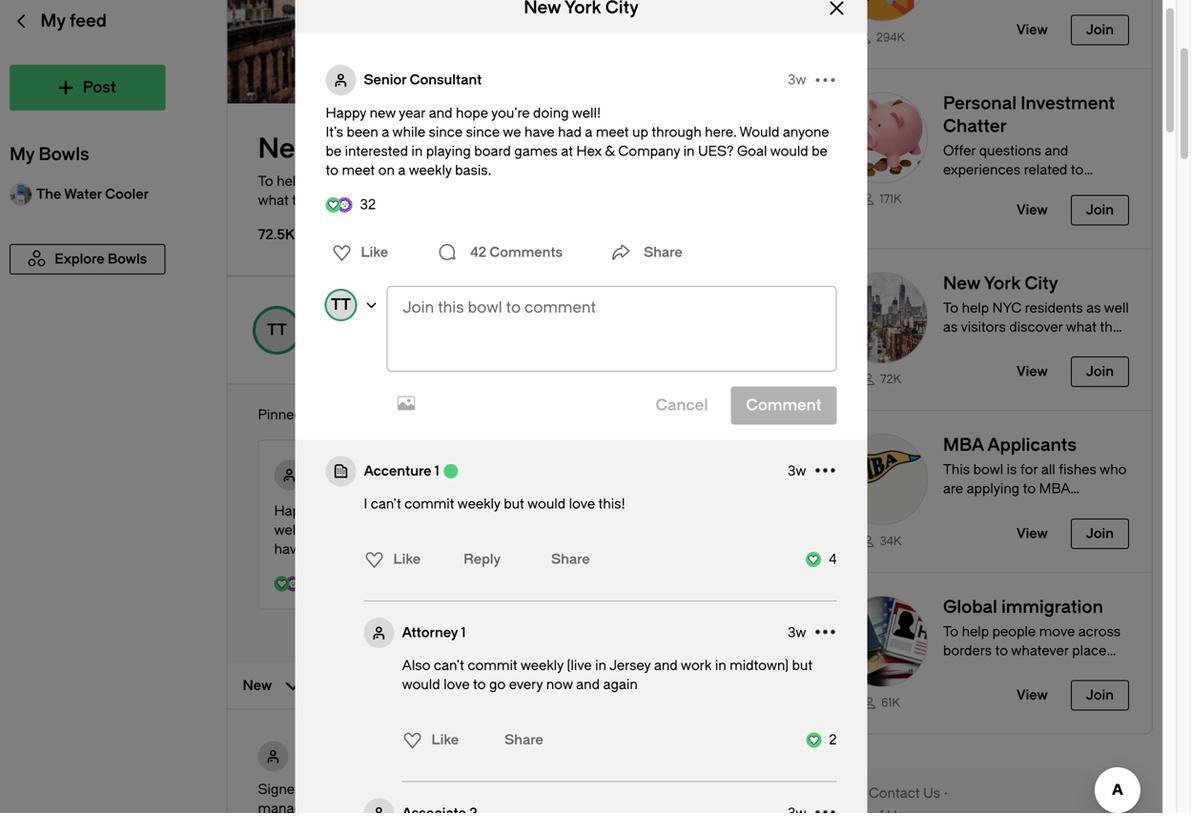 Task type: describe. For each thing, give the bounding box(es) containing it.
city
[[385, 133, 437, 165]]

in down while
[[412, 144, 423, 159]]

in down through
[[684, 144, 695, 159]]

42 comments button
[[432, 234, 568, 272]]

attorney 1
[[402, 625, 466, 641]]

it's
[[326, 125, 343, 140]]

love inside also can't commit weekly (live in jersey and work in midtown) but would love to go every now and again
[[444, 677, 470, 693]]

accenture
[[364, 464, 432, 479]]

recently…
[[354, 782, 414, 798]]

help / contact us
[[828, 786, 941, 802]]

1 horizontal spatial and
[[577, 677, 600, 693]]

on
[[378, 163, 395, 178]]

a down new
[[382, 125, 390, 140]]

all
[[469, 782, 483, 798]]

moving
[[594, 782, 641, 798]]

attorney
[[402, 625, 458, 641]]

1 vertical spatial toogle identity image
[[258, 742, 289, 772]]

well!
[[572, 105, 601, 121]]

been
[[347, 125, 379, 140]]

2 be from the left
[[812, 144, 828, 159]]

1 management from the left
[[258, 802, 344, 814]]

literally
[[347, 802, 391, 814]]

accenture 1
[[364, 464, 440, 479]]

72k button
[[814, 249, 1153, 410]]

toogle identity image for attorney 1
[[364, 618, 395, 649]]

new york city to help nyc residents as well as visitors discover what the world's most popular city has to offer!
[[258, 133, 567, 208]]

reply
[[464, 552, 501, 568]]

world's
[[316, 193, 361, 208]]

you
[[502, 782, 525, 798]]

weekly for i
[[458, 497, 501, 512]]

2 management from the left
[[577, 802, 663, 814]]

us
[[924, 786, 941, 802]]

can't for i
[[371, 497, 401, 512]]

and inside happy new year and hope you're doing well! it's been a while since since we have had a meet up through here. would anyone be interested in playing board games at hex & company in ues? goal would be to meet on a weekly basis.
[[429, 105, 453, 121]]

posts
[[306, 407, 341, 423]]

61k
[[882, 697, 901, 710]]

residents
[[340, 174, 398, 189]]

can't for also
[[434, 658, 465, 674]]

every
[[509, 677, 543, 693]]

also can't commit weekly (live in jersey and work in midtown) but would love to go every now and again
[[402, 658, 813, 693]]

lease
[[317, 782, 351, 798]]

for
[[448, 782, 465, 798]]

company
[[619, 144, 680, 159]]

i can't commit weekly but would love this!
[[364, 497, 626, 512]]

hex
[[577, 144, 602, 159]]

171k button
[[814, 69, 1153, 248]]

1 vertical spatial and
[[654, 658, 678, 674]]

work
[[681, 658, 712, 674]]

34k button
[[814, 411, 1153, 572]]

t t
[[331, 296, 351, 314]]

looking
[[528, 782, 575, 798]]

playing
[[426, 144, 471, 159]]

34k link
[[837, 533, 928, 549]]

1 horizontal spatial toogle identity image
[[326, 456, 356, 487]]

more actions image
[[811, 65, 841, 95]]

ues?
[[698, 144, 734, 159]]

contact
[[869, 786, 920, 802]]

3w for also can't commit weekly (live in jersey and work in midtown) but would love to go every now and again
[[788, 625, 807, 641]]

most inside signed a lease recently… psa for all of you looking at moving … solil management literally the most inefficient property management i've eve
[[418, 802, 451, 814]]

jersey
[[610, 658, 651, 674]]

0 vertical spatial rections list menu
[[321, 238, 394, 268]]

like for i
[[394, 552, 421, 568]]

what
[[258, 193, 289, 208]]

attorney 1 button
[[402, 624, 466, 643]]

interested
[[345, 144, 408, 159]]

popular
[[400, 193, 448, 208]]

help
[[277, 174, 304, 189]]

1 t from the left
[[331, 296, 341, 314]]

discover
[[513, 174, 567, 189]]

midtown)
[[730, 658, 789, 674]]

members
[[298, 227, 360, 243]]

294k button
[[814, 0, 1153, 68]]

nyc
[[307, 174, 337, 189]]

would inside also can't commit weekly (live in jersey and work in midtown) but would love to go every now and again
[[402, 677, 440, 693]]

2 t from the left
[[341, 296, 351, 314]]

rections list menu for i can't commit weekly but would love this!
[[359, 541, 421, 579]]

comments
[[490, 245, 563, 260]]

commit for i
[[405, 497, 455, 512]]

also
[[402, 658, 431, 674]]

1 vertical spatial meet
[[342, 163, 375, 178]]

go
[[489, 677, 506, 693]]

property
[[521, 802, 574, 814]]

72.5k
[[258, 227, 295, 243]]

61k button
[[814, 573, 1153, 734]]

0 vertical spatial share button
[[606, 234, 683, 272]]

goal
[[738, 144, 768, 159]]

the inside signed a lease recently… psa for all of you looking at moving … solil management literally the most inefficient property management i've eve
[[394, 802, 415, 814]]

we
[[503, 125, 521, 140]]

34k
[[880, 535, 902, 548]]

to inside new york city to help nyc residents as well as visitors discover what the world's most popular city has to offer!
[[503, 193, 516, 208]]

most inside new york city to help nyc residents as well as visitors discover what the world's most popular city has to offer!
[[364, 193, 397, 208]]

here.
[[705, 125, 737, 140]]

42 comments
[[471, 245, 563, 260]]

has
[[477, 193, 500, 208]]

help
[[828, 786, 858, 802]]

72.5k members
[[258, 227, 360, 243]]

board
[[474, 144, 511, 159]]

61k link
[[837, 695, 928, 711]]

2 since from the left
[[466, 125, 500, 140]]

senior
[[364, 72, 407, 88]]



Task type: vqa. For each thing, say whether or not it's contained in the screenshot.
Share within dropdown button
yes



Task type: locate. For each thing, give the bounding box(es) containing it.
i've
[[666, 802, 688, 814]]

and
[[429, 105, 453, 121], [654, 658, 678, 674], [577, 677, 600, 693]]

1 vertical spatial love
[[444, 677, 470, 693]]

senior consultant
[[364, 72, 482, 88]]

toogle identity image
[[326, 456, 356, 487], [258, 742, 289, 772]]

most down residents
[[364, 193, 397, 208]]

1 horizontal spatial share button
[[606, 234, 683, 272]]

1 vertical spatial but
[[792, 658, 813, 674]]

would up share dropdown button
[[528, 497, 566, 512]]

0 horizontal spatial can't
[[371, 497, 401, 512]]

commit for also
[[468, 658, 518, 674]]

294k
[[877, 31, 906, 44]]

share button
[[606, 234, 683, 272], [497, 730, 544, 751]]

0 vertical spatial like
[[361, 245, 388, 260]]

0 vertical spatial meet
[[596, 125, 629, 140]]

as up city
[[447, 174, 462, 189]]

love left go
[[444, 677, 470, 693]]

help / contact us link
[[828, 785, 952, 804]]

happy
[[326, 105, 367, 121]]

1 vertical spatial weekly
[[458, 497, 501, 512]]

toogle identity image left "attorney"
[[364, 618, 395, 649]]

4
[[829, 552, 837, 568]]

can't inside also can't commit weekly (live in jersey and work in midtown) but would love to go every now and again
[[434, 658, 465, 674]]

to
[[326, 163, 339, 178], [503, 193, 516, 208], [473, 677, 486, 693]]

1 vertical spatial most
[[418, 802, 451, 814]]

3w link
[[788, 71, 807, 90]]

1 horizontal spatial would
[[528, 497, 566, 512]]

a
[[382, 125, 390, 140], [585, 125, 593, 140], [398, 163, 406, 178], [306, 782, 314, 798]]

1 vertical spatial share button
[[497, 730, 544, 751]]

1 vertical spatial 3w
[[788, 464, 807, 479]]

0 vertical spatial and
[[429, 105, 453, 121]]

as
[[401, 174, 416, 189], [447, 174, 462, 189]]

in right work
[[715, 658, 727, 674]]

anyone
[[783, 125, 830, 140]]

0 vertical spatial weekly
[[409, 163, 452, 178]]

would down the also
[[402, 677, 440, 693]]

rections list menu up psa
[[397, 722, 459, 760]]

2 vertical spatial share
[[505, 733, 544, 749]]

2 horizontal spatial to
[[503, 193, 516, 208]]

0 horizontal spatial but
[[504, 497, 525, 512]]

0 vertical spatial commit
[[405, 497, 455, 512]]

weekly up every
[[521, 658, 564, 674]]

72k link
[[837, 371, 928, 387]]

1 horizontal spatial management
[[577, 802, 663, 814]]

0 horizontal spatial to
[[326, 163, 339, 178]]

management down signed
[[258, 802, 344, 814]]

and left work
[[654, 658, 678, 674]]

1 vertical spatial commit
[[468, 658, 518, 674]]

0 horizontal spatial like
[[361, 245, 388, 260]]

weekly down playing
[[409, 163, 452, 178]]

weekly for also
[[521, 658, 564, 674]]

a right on
[[398, 163, 406, 178]]

1 right accenture
[[435, 464, 440, 479]]

have
[[525, 125, 555, 140]]

3 3w from the top
[[788, 625, 807, 641]]

1 horizontal spatial meet
[[596, 125, 629, 140]]

2
[[829, 733, 837, 749]]

1 horizontal spatial as
[[447, 174, 462, 189]]

72k
[[881, 373, 902, 386]]

basis.
[[455, 163, 492, 178]]

1 vertical spatial the
[[394, 802, 415, 814]]

2 horizontal spatial share
[[644, 245, 683, 260]]

171k link
[[837, 191, 928, 207]]

share inside dropdown button
[[552, 552, 590, 568]]

0 vertical spatial at
[[561, 144, 573, 159]]

1 horizontal spatial love
[[569, 497, 595, 512]]

1 vertical spatial at
[[578, 782, 590, 798]]

share
[[644, 245, 683, 260], [552, 552, 590, 568], [505, 733, 544, 749]]

can't
[[371, 497, 401, 512], [434, 658, 465, 674]]

0 horizontal spatial toogle identity image
[[258, 742, 289, 772]]

of
[[486, 782, 499, 798]]

/
[[861, 786, 866, 802]]

0 horizontal spatial weekly
[[409, 163, 452, 178]]

2 horizontal spatial and
[[654, 658, 678, 674]]

1 vertical spatial rections list menu
[[359, 541, 421, 579]]

like down 32
[[361, 245, 388, 260]]

1 horizontal spatial commit
[[468, 658, 518, 674]]

accenture 1 button
[[364, 462, 440, 481]]

visitors
[[465, 174, 510, 189]]

to left go
[[473, 677, 486, 693]]

1 horizontal spatial but
[[792, 658, 813, 674]]

the inside new york city to help nyc residents as well as visitors discover what the world's most popular city has to offer!
[[292, 193, 313, 208]]

1 vertical spatial toogle identity image
[[364, 618, 395, 649]]

commit inside also can't commit weekly (live in jersey and work in midtown) but would love to go every now and again
[[468, 658, 518, 674]]

solil
[[657, 782, 685, 798]]

to inside happy new year and hope you're doing well! it's been a while since since we have had a meet up through here. would anyone be interested in playing board games at hex & company in ues? goal would be to meet on a weekly basis.
[[326, 163, 339, 178]]

senior consultant button
[[364, 71, 482, 90]]

up
[[633, 125, 649, 140]]

toogle identity image down 'recently…' at bottom
[[364, 799, 395, 814]]

weekly up reply
[[458, 497, 501, 512]]

most
[[364, 193, 397, 208], [418, 802, 451, 814]]

at inside happy new year and hope you're doing well! it's been a while since since we have had a meet up through here. would anyone be interested in playing board games at hex & company in ues? goal would be to meet on a weekly basis.
[[561, 144, 573, 159]]

consultant
[[410, 72, 482, 88]]

2 horizontal spatial weekly
[[521, 658, 564, 674]]

to inside also can't commit weekly (live in jersey and work in midtown) but would love to go every now and again
[[473, 677, 486, 693]]

management
[[258, 802, 344, 814], [577, 802, 663, 814]]

rections list menu
[[321, 238, 394, 268], [359, 541, 421, 579], [397, 722, 459, 760]]

at down had
[[561, 144, 573, 159]]

at
[[561, 144, 573, 159], [578, 782, 590, 798]]

psa
[[417, 782, 444, 798]]

new
[[258, 133, 316, 165]]

toogle identity image up signed
[[258, 742, 289, 772]]

like up for
[[432, 733, 459, 749]]

0 horizontal spatial 1
[[435, 464, 440, 479]]

york
[[321, 133, 379, 165]]

3w for i can't commit weekly but would love this!
[[788, 464, 807, 479]]

294k link
[[837, 29, 928, 45]]

1 horizontal spatial can't
[[434, 658, 465, 674]]

i
[[364, 497, 368, 512]]

2 vertical spatial rections list menu
[[397, 722, 459, 760]]

42
[[471, 245, 487, 260]]

and right year
[[429, 105, 453, 121]]

would down anyone
[[771, 144, 809, 159]]

meet up &
[[596, 125, 629, 140]]

to
[[258, 174, 274, 189]]

reply button
[[459, 545, 506, 575]]

1 vertical spatial would
[[528, 497, 566, 512]]

1 vertical spatial can't
[[434, 658, 465, 674]]

and down (live
[[577, 677, 600, 693]]

0 horizontal spatial love
[[444, 677, 470, 693]]

in
[[412, 144, 423, 159], [684, 144, 695, 159], [596, 658, 607, 674], [715, 658, 727, 674]]

like for also
[[432, 733, 459, 749]]

0 horizontal spatial be
[[326, 144, 342, 159]]

since up board
[[466, 125, 500, 140]]

1 horizontal spatial since
[[466, 125, 500, 140]]

1 right "attorney"
[[461, 625, 466, 641]]

now
[[546, 677, 573, 693]]

a right had
[[585, 125, 593, 140]]

1 horizontal spatial 1
[[461, 625, 466, 641]]

but right midtown)
[[792, 658, 813, 674]]

rections list menu down 32
[[321, 238, 394, 268]]

as left the well
[[401, 174, 416, 189]]

while
[[393, 125, 426, 140]]

2 3w from the top
[[788, 464, 807, 479]]

0 horizontal spatial meet
[[342, 163, 375, 178]]

weekly inside also can't commit weekly (live in jersey and work in midtown) but would love to go every now and again
[[521, 658, 564, 674]]

0 vertical spatial to
[[326, 163, 339, 178]]

a left lease
[[306, 782, 314, 798]]

0 vertical spatial love
[[569, 497, 595, 512]]

2 vertical spatial toogle identity image
[[364, 799, 395, 814]]

doing
[[533, 105, 569, 121]]

through
[[652, 125, 702, 140]]

2 horizontal spatial like
[[432, 733, 459, 749]]

you're
[[492, 105, 530, 121]]

again
[[604, 677, 638, 693]]

2 vertical spatial and
[[577, 677, 600, 693]]

1 vertical spatial share
[[552, 552, 590, 568]]

happy new year and hope you're doing well! it's been a while since since we have had a meet up through here. would anyone be interested in playing board games at hex & company in ues? goal would be to meet on a weekly basis.
[[326, 105, 830, 178]]

weekly inside happy new year and hope you're doing well! it's been a while since since we have had a meet up through here. would anyone be interested in playing board games at hex & company in ues? goal would be to meet on a weekly basis.
[[409, 163, 452, 178]]

32
[[360, 197, 376, 213]]

would inside happy new year and hope you're doing well! it's been a while since since we have had a meet up through here. would anyone be interested in playing board games at hex & company in ues? goal would be to meet on a weekly basis.
[[771, 144, 809, 159]]

management down moving
[[577, 802, 663, 814]]

1 since from the left
[[429, 125, 463, 140]]

1 vertical spatial to
[[503, 193, 516, 208]]

toogle identity image left accenture
[[326, 456, 356, 487]]

but inside also can't commit weekly (live in jersey and work in midtown) but would love to go every now and again
[[792, 658, 813, 674]]

toogle identity image
[[326, 65, 356, 95], [364, 618, 395, 649], [364, 799, 395, 814]]

0 vertical spatial 1
[[435, 464, 440, 479]]

share button
[[544, 550, 590, 571]]

pinned posts
[[258, 407, 341, 423]]

1 3w from the top
[[788, 72, 807, 88]]

0 vertical spatial the
[[292, 193, 313, 208]]

1 for accenture 1
[[435, 464, 440, 479]]

2 horizontal spatial would
[[771, 144, 809, 159]]

toogle identity image for senior consultant
[[326, 65, 356, 95]]

0 horizontal spatial and
[[429, 105, 453, 121]]

at inside signed a lease recently… psa for all of you looking at moving … solil management literally the most inefficient property management i've eve
[[578, 782, 590, 798]]

would
[[740, 125, 780, 140]]

can't right the also
[[434, 658, 465, 674]]

0 vertical spatial 3w
[[788, 72, 807, 88]]

commit up go
[[468, 658, 518, 674]]

2 vertical spatial would
[[402, 677, 440, 693]]

but
[[504, 497, 525, 512], [792, 658, 813, 674]]

1
[[435, 464, 440, 479], [461, 625, 466, 641]]

0 vertical spatial can't
[[371, 497, 401, 512]]

0 vertical spatial would
[[771, 144, 809, 159]]

1 horizontal spatial share
[[552, 552, 590, 568]]

rections list menu down i
[[359, 541, 421, 579]]

2 vertical spatial 3w
[[788, 625, 807, 641]]

rections list menu for also can't commit weekly (live in jersey and work in midtown) but would love to go every now and again
[[397, 722, 459, 760]]

to up 'world's'
[[326, 163, 339, 178]]

0 vertical spatial toogle identity image
[[326, 456, 356, 487]]

0 horizontal spatial the
[[292, 193, 313, 208]]

0 horizontal spatial since
[[429, 125, 463, 140]]

signed
[[258, 782, 303, 798]]

hope
[[456, 105, 489, 121]]

2 vertical spatial to
[[473, 677, 486, 693]]

most down psa
[[418, 802, 451, 814]]

the down help
[[292, 193, 313, 208]]

0 horizontal spatial share
[[505, 733, 544, 749]]

would
[[771, 144, 809, 159], [528, 497, 566, 512], [402, 677, 440, 693]]

0 horizontal spatial as
[[401, 174, 416, 189]]

0 horizontal spatial would
[[402, 677, 440, 693]]

offer!
[[519, 193, 554, 208]]

1 horizontal spatial like
[[394, 552, 421, 568]]

toogle identity image up happy at the top left of the page
[[326, 65, 356, 95]]

1 as from the left
[[401, 174, 416, 189]]

the down 'recently…' at bottom
[[394, 802, 415, 814]]

0 vertical spatial share
[[644, 245, 683, 260]]

in right (live
[[596, 658, 607, 674]]

2 as from the left
[[447, 174, 462, 189]]

1 horizontal spatial at
[[578, 782, 590, 798]]

can't right i
[[371, 497, 401, 512]]

signed a lease recently… psa for all of you looking at moving … solil management literally the most inefficient property management i've eve
[[258, 782, 718, 814]]

but up reply button at the left of page
[[504, 497, 525, 512]]

1 for attorney 1
[[461, 625, 466, 641]]

0 horizontal spatial most
[[364, 193, 397, 208]]

0 horizontal spatial management
[[258, 802, 344, 814]]

be down anyone
[[812, 144, 828, 159]]

0 horizontal spatial at
[[561, 144, 573, 159]]

1 be from the left
[[326, 144, 342, 159]]

0 vertical spatial toogle identity image
[[326, 65, 356, 95]]

1 horizontal spatial to
[[473, 677, 486, 693]]

0 horizontal spatial share button
[[497, 730, 544, 751]]

since up playing
[[429, 125, 463, 140]]

be down it's
[[326, 144, 342, 159]]

to right has
[[503, 193, 516, 208]]

year
[[399, 105, 426, 121]]

1 vertical spatial like
[[394, 552, 421, 568]]

1 horizontal spatial be
[[812, 144, 828, 159]]

like
[[361, 245, 388, 260], [394, 552, 421, 568], [432, 733, 459, 749]]

a inside signed a lease recently… psa for all of you looking at moving … solil management literally the most inefficient property management i've eve
[[306, 782, 314, 798]]

1 horizontal spatial the
[[394, 802, 415, 814]]

1 horizontal spatial weekly
[[458, 497, 501, 512]]

(live
[[567, 658, 592, 674]]

at right looking
[[578, 782, 590, 798]]

0 horizontal spatial commit
[[405, 497, 455, 512]]

0 vertical spatial but
[[504, 497, 525, 512]]

commit down accenture 1 button
[[405, 497, 455, 512]]

0 vertical spatial most
[[364, 193, 397, 208]]

2 vertical spatial weekly
[[521, 658, 564, 674]]

1 horizontal spatial most
[[418, 802, 451, 814]]

had
[[558, 125, 582, 140]]

1 vertical spatial 1
[[461, 625, 466, 641]]

171k
[[880, 193, 902, 206]]

close image
[[831, 2, 844, 15]]

love left this!
[[569, 497, 595, 512]]

weekly
[[409, 163, 452, 178], [458, 497, 501, 512], [521, 658, 564, 674]]

meet down the interested
[[342, 163, 375, 178]]

2 vertical spatial like
[[432, 733, 459, 749]]

new
[[370, 105, 396, 121]]

&
[[605, 144, 615, 159]]

games
[[515, 144, 558, 159]]

like left reply
[[394, 552, 421, 568]]



